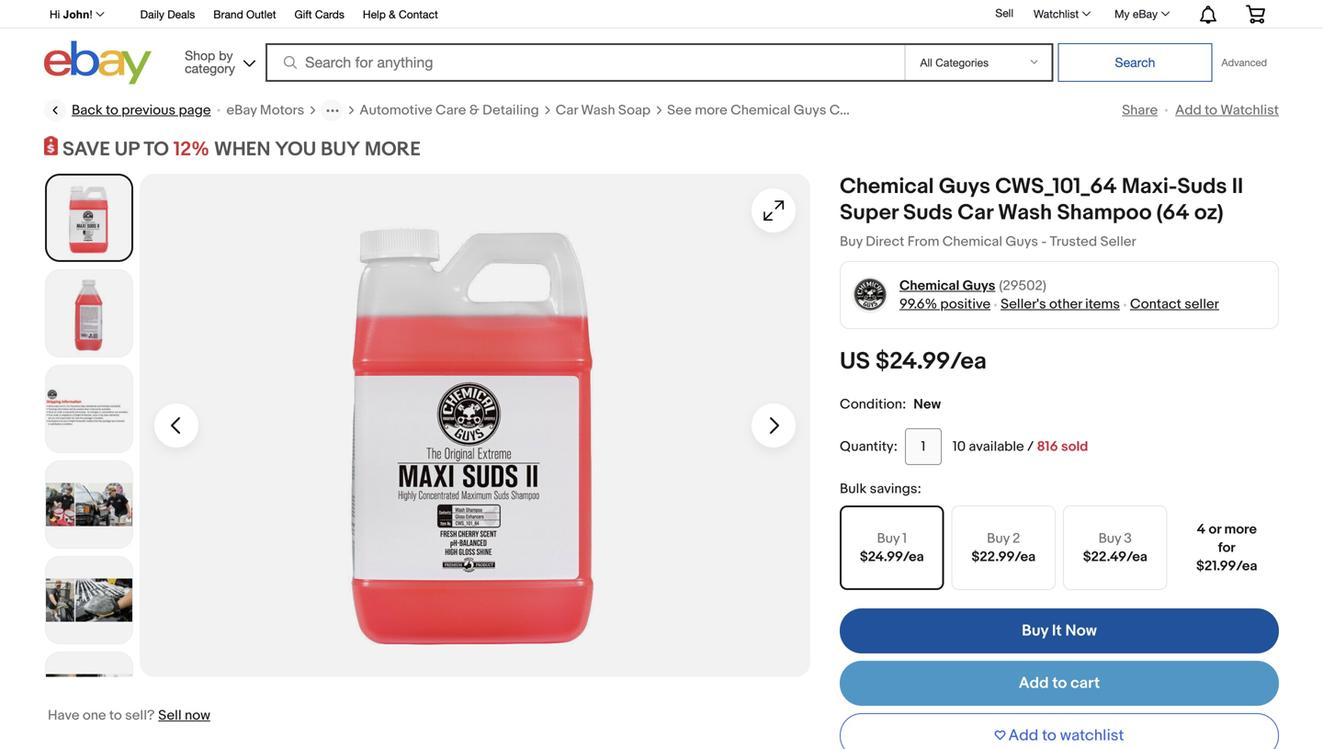 Task type: vqa. For each thing, say whether or not it's contained in the screenshot.
Mixer
no



Task type: describe. For each thing, give the bounding box(es) containing it.
3
[[1125, 531, 1133, 547]]

shop by category banner
[[40, 0, 1280, 89]]

add to cart
[[1019, 674, 1101, 693]]

add for add to watchlist
[[1176, 102, 1202, 119]]

outlet
[[246, 8, 276, 21]]

category
[[185, 61, 235, 76]]

seller
[[1101, 234, 1137, 250]]

none submit inside shop by category "banner"
[[1059, 43, 1213, 82]]

detailing
[[483, 102, 539, 119]]

advanced link
[[1213, 44, 1277, 81]]

chemical guys (29502)
[[900, 278, 1047, 294]]

maxi- inside chemical guys cws_101_64 maxi-suds ii super suds car wash shampoo (64 oz) buy direct from chemical guys - trusted seller
[[1122, 174, 1178, 200]]

car wash soap link
[[556, 101, 651, 120]]

1
[[903, 531, 907, 547]]

items
[[1086, 296, 1121, 313]]

watchlist
[[1061, 726, 1125, 746]]

add for add to watchlist
[[1009, 726, 1039, 746]]

to for back to previous page
[[106, 102, 118, 119]]

sell link
[[988, 7, 1022, 19]]

chemical guys link
[[900, 277, 996, 295]]

1 vertical spatial watchlist
[[1221, 102, 1280, 119]]

0 horizontal spatial ebay
[[227, 102, 257, 119]]

car inside "link"
[[556, 102, 578, 119]]

back to previous page
[[72, 102, 211, 119]]

10
[[953, 439, 966, 455]]

picture 1 of 12 image
[[47, 176, 131, 260]]

add to watchlist
[[1009, 726, 1125, 746]]

help & contact link
[[363, 5, 438, 25]]

my
[[1115, 7, 1130, 20]]

motors
[[260, 102, 305, 119]]

chemical up direct on the right of the page
[[840, 174, 935, 200]]

chemical right see
[[731, 102, 791, 119]]

ebay motors
[[227, 102, 305, 119]]

0 vertical spatial $24.99/ea
[[876, 348, 987, 376]]

cards
[[315, 8, 345, 21]]

gift cards link
[[295, 5, 345, 25]]

us $24.99/ea
[[840, 348, 987, 376]]

savings:
[[870, 481, 922, 497]]

see
[[668, 102, 692, 119]]

add to cart link
[[840, 661, 1280, 706]]

chemical guys cws_101_64 maxi-suds ii super suds car wash shampoo (64 oz) - picture 1 of 12 image
[[140, 174, 811, 677]]

shop by category
[[185, 48, 235, 76]]

chemical guys image
[[852, 276, 889, 314]]

99.6% positive link
[[900, 296, 991, 313]]

brand
[[213, 8, 243, 21]]

buy for buy it now
[[1022, 622, 1049, 641]]

buy for buy 1 $24.99/ea
[[877, 531, 900, 547]]

99.6% positive
[[900, 296, 991, 313]]

to
[[144, 137, 169, 161]]

advanced
[[1222, 57, 1268, 68]]

99.6%
[[900, 296, 938, 313]]

buy 3 $22.49/ea
[[1084, 531, 1148, 565]]

account navigation
[[40, 0, 1280, 28]]

car wash soap
[[556, 102, 651, 119]]

help
[[363, 8, 386, 21]]

seller's
[[1001, 296, 1047, 313]]

by
[[219, 48, 233, 63]]

automotive
[[360, 102, 433, 119]]

1 vertical spatial $24.99/ea
[[860, 549, 924, 565]]

you
[[275, 137, 316, 161]]

new
[[914, 396, 941, 413]]

chemical up chemical guys (29502)
[[943, 234, 1003, 250]]

contact seller
[[1131, 296, 1220, 313]]

add to watchlist link
[[1176, 102, 1280, 119]]

car for see
[[960, 102, 982, 119]]

shop by category button
[[177, 41, 259, 80]]

my ebay link
[[1105, 3, 1179, 25]]

picture 2 of 12 image
[[46, 270, 132, 357]]

seller's other items
[[1001, 296, 1121, 313]]

picture 5 of 12 image
[[46, 557, 132, 644]]

sold
[[1062, 439, 1089, 455]]

ebay inside "account" navigation
[[1133, 7, 1158, 20]]

condition: new
[[840, 396, 941, 413]]

positive
[[941, 296, 991, 313]]

12%
[[173, 137, 210, 161]]

us
[[840, 348, 871, 376]]

seller
[[1185, 296, 1220, 313]]

or
[[1209, 521, 1222, 538]]

chemical up 99.6%
[[900, 278, 960, 294]]

automotive care & detailing
[[360, 102, 539, 119]]

buy 1 $24.99/ea
[[860, 531, 924, 565]]

buy
[[321, 137, 360, 161]]

ii inside chemical guys cws_101_64 maxi-suds ii super suds car wash shampoo (64 oz) buy direct from chemical guys - trusted seller
[[1233, 174, 1244, 200]]

cws101
[[830, 102, 878, 119]]

hi
[[50, 8, 60, 21]]

buy it now link
[[840, 609, 1280, 654]]

to right one
[[109, 707, 122, 724]]

buy for buy 3 $22.49/ea
[[1099, 531, 1122, 547]]

(29502)
[[1000, 278, 1047, 294]]

buy inside chemical guys cws_101_64 maxi-suds ii super suds car wash shampoo (64 oz) buy direct from chemical guys - trusted seller
[[840, 234, 863, 250]]

gift
[[295, 8, 312, 21]]

up
[[115, 137, 139, 161]]

buy for buy 2 $22.99/ea
[[988, 531, 1010, 547]]

daily
[[140, 8, 164, 21]]

1 horizontal spatial &
[[470, 102, 480, 119]]

trusted
[[1050, 234, 1098, 250]]

to for add to watchlist
[[1205, 102, 1218, 119]]

!
[[89, 8, 93, 21]]

watchlist link
[[1024, 3, 1100, 25]]



Task type: locate. For each thing, give the bounding box(es) containing it.
page
[[179, 102, 211, 119]]

contact seller link
[[1131, 296, 1220, 313]]

1 horizontal spatial ii
[[1233, 174, 1244, 200]]

maxi- up seller
[[1122, 174, 1178, 200]]

one
[[83, 707, 106, 724]]

contact inside "account" navigation
[[399, 8, 438, 21]]

0 horizontal spatial suds
[[904, 200, 953, 226]]

1 horizontal spatial ebay
[[1133, 7, 1158, 20]]

have one to sell? sell now
[[48, 707, 210, 724]]

1 horizontal spatial contact
[[1131, 296, 1182, 313]]

0 vertical spatial contact
[[399, 8, 438, 21]]

& right help
[[389, 8, 396, 21]]

0 vertical spatial maxi-
[[882, 102, 917, 119]]

0 horizontal spatial maxi-
[[882, 102, 917, 119]]

add
[[1176, 102, 1202, 119], [1019, 674, 1049, 693], [1009, 726, 1039, 746]]

1 horizontal spatial sell
[[996, 7, 1014, 19]]

when
[[214, 137, 271, 161]]

back
[[72, 102, 103, 119]]

john
[[63, 8, 89, 21]]

more inside 4 or more for $21.99/ea
[[1225, 521, 1258, 538]]

add down "add to cart"
[[1009, 726, 1039, 746]]

add inside button
[[1009, 726, 1039, 746]]

/
[[1028, 439, 1034, 455]]

daily deals link
[[140, 5, 195, 25]]

1 vertical spatial sell
[[158, 707, 182, 724]]

seller's other items link
[[1001, 296, 1121, 313]]

10 available / 816 sold
[[953, 439, 1089, 455]]

see more chemical guys cws101 maxi-suds ii car wash sha...
[[668, 102, 1056, 119]]

now
[[1066, 622, 1098, 641]]

guys inside see more chemical guys cws101 maxi-suds ii car wash sha... link
[[794, 102, 827, 119]]

2 vertical spatial add
[[1009, 726, 1039, 746]]

hi john !
[[50, 8, 93, 21]]

to for add to cart
[[1053, 674, 1068, 693]]

wash up - at the top right
[[998, 200, 1053, 226]]

to inside button
[[1043, 726, 1057, 746]]

maxi- right cws101
[[882, 102, 917, 119]]

watchlist inside "account" navigation
[[1034, 7, 1079, 20]]

0 horizontal spatial &
[[389, 8, 396, 21]]

quantity:
[[840, 439, 898, 455]]

None submit
[[1059, 43, 1213, 82]]

1 vertical spatial add
[[1019, 674, 1049, 693]]

buy left 2
[[988, 531, 1010, 547]]

bulk savings:
[[840, 481, 922, 497]]

picture 3 of 12 image
[[46, 366, 132, 452]]

wash for chemical
[[998, 200, 1053, 226]]

1 horizontal spatial maxi-
[[1122, 174, 1178, 200]]

have
[[48, 707, 80, 724]]

shop
[[185, 48, 215, 63]]

ebay up save up to 12% when you buy more
[[227, 102, 257, 119]]

sell now link
[[158, 707, 210, 724]]

care
[[436, 102, 467, 119]]

wash
[[581, 102, 616, 119], [985, 102, 1020, 119], [998, 200, 1053, 226]]

Search for anything text field
[[269, 45, 901, 80]]

contact left seller
[[1131, 296, 1182, 313]]

0 vertical spatial sell
[[996, 7, 1014, 19]]

guys up from
[[939, 174, 991, 200]]

1 vertical spatial more
[[1225, 521, 1258, 538]]

sell?
[[125, 707, 155, 724]]

suds down add to watchlist
[[1178, 174, 1228, 200]]

0 vertical spatial ii
[[950, 102, 957, 119]]

$22.99/ea
[[972, 549, 1036, 565]]

super
[[840, 200, 899, 226]]

guys up the positive
[[963, 278, 996, 294]]

buy it now
[[1022, 622, 1098, 641]]

& right "care" on the top left
[[470, 102, 480, 119]]

1 vertical spatial contact
[[1131, 296, 1182, 313]]

add right share
[[1176, 102, 1202, 119]]

0 horizontal spatial ii
[[950, 102, 957, 119]]

picture 4 of 12 image
[[46, 462, 132, 548]]

car right suds
[[960, 102, 982, 119]]

sell left now
[[158, 707, 182, 724]]

0 horizontal spatial more
[[695, 102, 728, 119]]

car for chemical
[[958, 200, 994, 226]]

1 horizontal spatial watchlist
[[1221, 102, 1280, 119]]

cart
[[1071, 674, 1101, 693]]

ii
[[950, 102, 957, 119], [1233, 174, 1244, 200]]

soap
[[619, 102, 651, 119]]

previous
[[122, 102, 176, 119]]

automotive care & detailing link
[[360, 101, 539, 120]]

wash left the soap
[[581, 102, 616, 119]]

back to previous page link
[[44, 99, 211, 121]]

car inside chemical guys cws_101_64 maxi-suds ii super suds car wash shampoo (64 oz) buy direct from chemical guys - trusted seller
[[958, 200, 994, 226]]

1 vertical spatial ii
[[1233, 174, 1244, 200]]

share button
[[1123, 102, 1158, 119]]

more
[[365, 137, 421, 161]]

0 horizontal spatial contact
[[399, 8, 438, 21]]

0 vertical spatial &
[[389, 8, 396, 21]]

cws_101_64
[[996, 174, 1118, 200]]

816
[[1038, 439, 1059, 455]]

0 horizontal spatial sell
[[158, 707, 182, 724]]

$21.99/ea
[[1197, 558, 1258, 575]]

to left 'cart'
[[1053, 674, 1068, 693]]

&
[[389, 8, 396, 21], [470, 102, 480, 119]]

buy left 1
[[877, 531, 900, 547]]

-
[[1042, 234, 1047, 250]]

ii right the oz)
[[1233, 174, 1244, 200]]

buy inside buy 2 $22.99/ea
[[988, 531, 1010, 547]]

deals
[[168, 8, 195, 21]]

brand outlet link
[[213, 5, 276, 25]]

Quantity: text field
[[905, 428, 942, 465]]

to left the watchlist
[[1043, 726, 1057, 746]]

suds
[[1178, 174, 1228, 200], [904, 200, 953, 226]]

see more chemical guys cws101 maxi-suds ii car wash sha... link
[[668, 101, 1056, 120]]

guys left cws101
[[794, 102, 827, 119]]

maxi-
[[882, 102, 917, 119], [1122, 174, 1178, 200]]

ebay right my
[[1133, 7, 1158, 20]]

to for add to watchlist
[[1043, 726, 1057, 746]]

$24.99/ea down 1
[[860, 549, 924, 565]]

more up for
[[1225, 521, 1258, 538]]

sell left watchlist link
[[996, 7, 1014, 19]]

ebay motors link
[[227, 101, 305, 120]]

buy left the 3
[[1099, 531, 1122, 547]]

0 horizontal spatial watchlist
[[1034, 7, 1079, 20]]

sell inside "account" navigation
[[996, 7, 1014, 19]]

4
[[1197, 521, 1206, 538]]

wash inside chemical guys cws_101_64 maxi-suds ii super suds car wash shampoo (64 oz) buy direct from chemical guys - trusted seller
[[998, 200, 1053, 226]]

add left 'cart'
[[1019, 674, 1049, 693]]

$24.99/ea
[[876, 348, 987, 376], [860, 549, 924, 565]]

condition:
[[840, 396, 907, 413]]

share
[[1123, 102, 1158, 119]]

suds
[[917, 102, 947, 119]]

car up chemical guys (29502)
[[958, 200, 994, 226]]

to down advanced link
[[1205, 102, 1218, 119]]

buy left it
[[1022, 622, 1049, 641]]

suds up from
[[904, 200, 953, 226]]

add to watchlist button
[[840, 713, 1280, 749]]

0 vertical spatial more
[[695, 102, 728, 119]]

watchlist down advanced link
[[1221, 102, 1280, 119]]

ii right suds
[[950, 102, 957, 119]]

& inside "account" navigation
[[389, 8, 396, 21]]

1 vertical spatial &
[[470, 102, 480, 119]]

wash for see
[[985, 102, 1020, 119]]

buy inside buy 3 $22.49/ea
[[1099, 531, 1122, 547]]

buy inside buy it now link
[[1022, 622, 1049, 641]]

now
[[185, 707, 210, 724]]

(64
[[1157, 200, 1190, 226]]

watchlist right sell link
[[1034, 7, 1079, 20]]

more right see
[[695, 102, 728, 119]]

to right 'back'
[[106, 102, 118, 119]]

wash inside "link"
[[581, 102, 616, 119]]

save
[[63, 137, 110, 161]]

brand outlet
[[213, 8, 276, 21]]

buy down super
[[840, 234, 863, 250]]

1 vertical spatial ebay
[[227, 102, 257, 119]]

1 horizontal spatial more
[[1225, 521, 1258, 538]]

for
[[1219, 540, 1236, 556]]

available
[[969, 439, 1025, 455]]

0 vertical spatial add
[[1176, 102, 1202, 119]]

wash left sha...
[[985, 102, 1020, 119]]

direct
[[866, 234, 905, 250]]

0 vertical spatial ebay
[[1133, 7, 1158, 20]]

bulk
[[840, 481, 867, 497]]

add to watchlist
[[1176, 102, 1280, 119]]

add for add to cart
[[1019, 674, 1049, 693]]

0 vertical spatial watchlist
[[1034, 7, 1079, 20]]

car down search for anything text field
[[556, 102, 578, 119]]

buy inside buy 1 $24.99/ea
[[877, 531, 900, 547]]

other
[[1050, 296, 1083, 313]]

daily deals
[[140, 8, 195, 21]]

gift cards
[[295, 8, 345, 21]]

1 vertical spatial maxi-
[[1122, 174, 1178, 200]]

your shopping cart image
[[1246, 5, 1267, 23]]

ebay
[[1133, 7, 1158, 20], [227, 102, 257, 119]]

sha...
[[1023, 102, 1056, 119]]

shampoo
[[1058, 200, 1152, 226]]

1 horizontal spatial suds
[[1178, 174, 1228, 200]]

contact right help
[[399, 8, 438, 21]]

$24.99/ea up 'new'
[[876, 348, 987, 376]]

guys left - at the top right
[[1006, 234, 1039, 250]]



